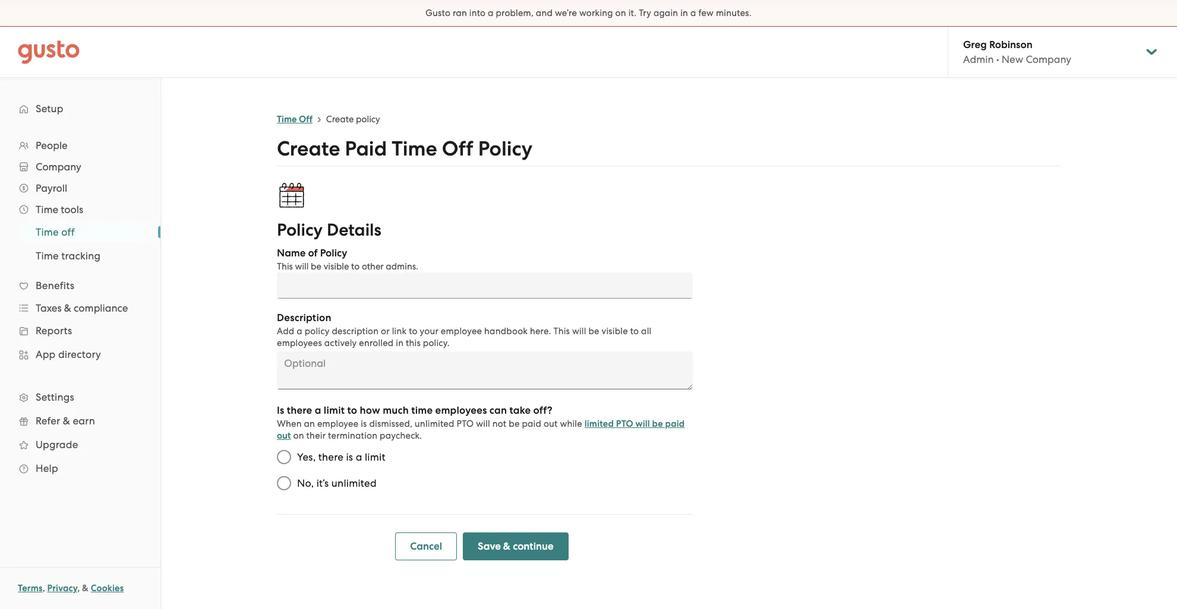 Task type: describe. For each thing, give the bounding box(es) containing it.
there for is
[[287, 405, 312, 417]]

0 horizontal spatial limit
[[324, 405, 345, 417]]

name of policy this will be visible to other admins.
[[277, 247, 418, 272]]

we're
[[555, 8, 577, 18]]

working
[[579, 8, 613, 18]]

create paid time off policy
[[277, 137, 532, 161]]

taxes
[[36, 302, 62, 314]]

greg
[[963, 39, 987, 51]]

other
[[362, 261, 384, 272]]

dismissed,
[[369, 419, 412, 430]]

admin
[[963, 53, 994, 65]]

out inside limited pto will be paid out
[[277, 431, 291, 442]]

policy details
[[277, 220, 381, 241]]

tracking
[[61, 250, 101, 262]]

time off
[[36, 226, 75, 238]]

description add a policy description or link to your employee handbook here. this will be visible to all employees actively enrolled in this policy.
[[277, 312, 652, 349]]

limited
[[585, 419, 614, 430]]

terms link
[[18, 584, 43, 594]]

when
[[277, 419, 302, 430]]

continue
[[513, 541, 554, 553]]

0 vertical spatial off
[[299, 114, 313, 125]]

help link
[[12, 458, 149, 480]]

Description text field
[[277, 352, 693, 390]]

refer & earn
[[36, 415, 95, 427]]

1 vertical spatial limit
[[365, 452, 385, 464]]

ran
[[453, 8, 467, 18]]

all
[[641, 326, 652, 337]]

will inside limited pto will be paid out
[[636, 419, 650, 430]]

1 vertical spatial on
[[293, 431, 304, 442]]

help
[[36, 463, 58, 475]]

compliance
[[74, 302, 128, 314]]

cookies button
[[91, 582, 124, 596]]

payroll
[[36, 182, 67, 194]]

company button
[[12, 156, 149, 178]]

new
[[1002, 53, 1023, 65]]

save
[[478, 541, 501, 553]]

into
[[469, 8, 486, 18]]

No, it's unlimited radio
[[271, 471, 297, 497]]

1 horizontal spatial employees
[[435, 405, 487, 417]]

create for create policy
[[326, 114, 354, 125]]

here.
[[530, 326, 551, 337]]

be down take
[[509, 419, 520, 430]]

time for time off
[[277, 114, 297, 125]]

to inside "name of policy this will be visible to other admins."
[[351, 261, 360, 272]]

minutes.
[[716, 8, 752, 18]]

description
[[332, 326, 379, 337]]

link
[[392, 326, 407, 337]]

0 vertical spatial policy
[[478, 137, 532, 161]]

list containing people
[[0, 135, 160, 481]]

no,
[[297, 478, 314, 490]]

and
[[536, 8, 553, 18]]

details
[[327, 220, 381, 241]]

can
[[490, 405, 507, 417]]

paid
[[345, 137, 387, 161]]

pto inside limited pto will be paid out
[[616, 419, 633, 430]]

save & continue
[[478, 541, 554, 553]]

will left not
[[476, 419, 490, 430]]

earn
[[73, 415, 95, 427]]

much
[[383, 405, 409, 417]]

upgrade
[[36, 439, 78, 451]]

1 horizontal spatial on
[[615, 8, 626, 18]]

•
[[996, 53, 999, 65]]

& left cookies button
[[82, 584, 89, 594]]

it's
[[317, 478, 329, 490]]

refer & earn link
[[12, 411, 149, 432]]

setup
[[36, 103, 63, 115]]

paycheck.
[[380, 431, 422, 442]]

be inside "name of policy this will be visible to other admins."
[[311, 261, 321, 272]]

be inside limited pto will be paid out
[[652, 419, 663, 430]]

there for yes,
[[318, 452, 344, 464]]

or
[[381, 326, 390, 337]]

enrolled
[[359, 338, 394, 349]]

greg robinson admin • new company
[[963, 39, 1071, 65]]

upgrade link
[[12, 434, 149, 456]]

reports link
[[12, 320, 149, 342]]

time off link
[[21, 222, 149, 243]]

Yes, there is a limit radio
[[271, 444, 297, 471]]

their
[[306, 431, 326, 442]]

& for earn
[[63, 415, 70, 427]]

& for compliance
[[64, 302, 71, 314]]

refer
[[36, 415, 60, 427]]

terms , privacy , & cookies
[[18, 584, 124, 594]]

1 horizontal spatial policy
[[356, 114, 380, 125]]

1 vertical spatial unlimited
[[332, 478, 377, 490]]

no, it's unlimited
[[297, 478, 377, 490]]

be inside the "description add a policy description or link to your employee handbook here. this will be visible to all employees actively enrolled in this policy."
[[589, 326, 599, 337]]

in inside the "description add a policy description or link to your employee handbook here. this will be visible to all employees actively enrolled in this policy."
[[396, 338, 404, 349]]

this inside the "description add a policy description or link to your employee handbook here. this will be visible to all employees actively enrolled in this policy."
[[553, 326, 570, 337]]

& for continue
[[503, 541, 511, 553]]

0 horizontal spatial employee
[[317, 419, 359, 430]]

add
[[277, 326, 294, 337]]

limited pto will be paid out
[[277, 419, 685, 442]]

is
[[277, 405, 284, 417]]

1 horizontal spatial unlimited
[[415, 419, 454, 430]]

time for time tracking
[[36, 250, 59, 262]]

app directory
[[36, 349, 101, 361]]

how
[[360, 405, 380, 417]]

gusto
[[426, 8, 451, 18]]

payroll button
[[12, 178, 149, 199]]

gusto ran into a problem, and we're working on it. try again in a few minutes.
[[426, 8, 752, 18]]

again
[[654, 8, 678, 18]]

handbook
[[484, 326, 528, 337]]

limited pto will be paid out link
[[277, 419, 685, 442]]



Task type: vqa. For each thing, say whether or not it's contained in the screenshot.
check image
no



Task type: locate. For each thing, give the bounding box(es) containing it.
visible
[[324, 261, 349, 272], [602, 326, 628, 337]]

0 horizontal spatial paid
[[522, 419, 541, 430]]

time
[[411, 405, 433, 417]]

1 vertical spatial policy
[[305, 326, 330, 337]]

out down when
[[277, 431, 291, 442]]

1 horizontal spatial paid
[[665, 419, 685, 430]]

2 pto from the left
[[616, 419, 633, 430]]

people button
[[12, 135, 149, 156]]

it.
[[628, 8, 637, 18]]

1 vertical spatial employees
[[435, 405, 487, 417]]

pto right limited
[[616, 419, 633, 430]]

there right yes,
[[318, 452, 344, 464]]

while
[[560, 419, 582, 430]]

1 vertical spatial there
[[318, 452, 344, 464]]

people
[[36, 140, 68, 152]]

create down time off link
[[277, 137, 340, 161]]

time tracking link
[[21, 245, 149, 267]]

pto left not
[[457, 419, 474, 430]]

policy inside "name of policy this will be visible to other admins."
[[320, 247, 347, 260]]

will inside the "description add a policy description or link to your employee handbook here. this will be visible to all employees actively enrolled in this policy."
[[572, 326, 586, 337]]

0 vertical spatial unlimited
[[415, 419, 454, 430]]

policy
[[356, 114, 380, 125], [305, 326, 330, 337]]

1 horizontal spatial employee
[[441, 326, 482, 337]]

employees inside the "description add a policy description or link to your employee handbook here. this will be visible to all employees actively enrolled in this policy."
[[277, 338, 322, 349]]

1 vertical spatial is
[[346, 452, 353, 464]]

paid inside limited pto will be paid out
[[665, 419, 685, 430]]

settings
[[36, 392, 74, 403]]

1 vertical spatial policy
[[277, 220, 323, 241]]

2 list from the top
[[0, 220, 160, 268]]

time for time off
[[36, 226, 59, 238]]

description
[[277, 312, 331, 324]]

this inside "name of policy this will be visible to other admins."
[[277, 261, 293, 272]]

0 vertical spatial limit
[[324, 405, 345, 417]]

0 vertical spatial company
[[1026, 53, 1071, 65]]

employees up limited pto will be paid out link at bottom
[[435, 405, 487, 417]]

setup link
[[12, 98, 149, 119]]

tools
[[61, 204, 83, 216]]

0 vertical spatial this
[[277, 261, 293, 272]]

1 vertical spatial this
[[553, 326, 570, 337]]

1 horizontal spatial pto
[[616, 419, 633, 430]]

cancel button
[[395, 533, 457, 561]]

1 vertical spatial visible
[[602, 326, 628, 337]]

your
[[420, 326, 439, 337]]

benefits link
[[12, 275, 149, 297]]

employee up policy.
[[441, 326, 482, 337]]

time for time tools
[[36, 204, 58, 216]]

1 paid from the left
[[522, 419, 541, 430]]

when an employee is dismissed, unlimited pto will not be paid out while
[[277, 419, 582, 430]]

0 horizontal spatial visible
[[324, 261, 349, 272]]

company inside the greg robinson admin • new company
[[1026, 53, 1071, 65]]

employees
[[277, 338, 322, 349], [435, 405, 487, 417]]

out
[[544, 419, 558, 430], [277, 431, 291, 442]]

take
[[510, 405, 531, 417]]

app directory link
[[12, 344, 149, 365]]

1 horizontal spatial there
[[318, 452, 344, 464]]

0 vertical spatial create
[[326, 114, 354, 125]]

& right taxes
[[64, 302, 71, 314]]

0 horizontal spatial policy
[[305, 326, 330, 337]]

& inside button
[[503, 541, 511, 553]]

a right into
[[488, 8, 494, 18]]

this down name
[[277, 261, 293, 272]]

there up an on the bottom of page
[[287, 405, 312, 417]]

employees down add
[[277, 338, 322, 349]]

privacy
[[47, 584, 77, 594]]

limit up their
[[324, 405, 345, 417]]

employee inside the "description add a policy description or link to your employee handbook here. this will be visible to all employees actively enrolled in this policy."
[[441, 326, 482, 337]]

,
[[43, 584, 45, 594], [77, 584, 80, 594]]

&
[[64, 302, 71, 314], [63, 415, 70, 427], [503, 541, 511, 553], [82, 584, 89, 594]]

time inside dropdown button
[[36, 204, 58, 216]]

to
[[351, 261, 360, 272], [409, 326, 418, 337], [630, 326, 639, 337], [347, 405, 357, 417]]

2 , from the left
[[77, 584, 80, 594]]

1 horizontal spatial is
[[361, 419, 367, 430]]

0 vertical spatial employee
[[441, 326, 482, 337]]

this
[[277, 261, 293, 272], [553, 326, 570, 337]]

there
[[287, 405, 312, 417], [318, 452, 344, 464]]

a right add
[[297, 326, 302, 337]]

1 horizontal spatial company
[[1026, 53, 1071, 65]]

on down when
[[293, 431, 304, 442]]

out down off? on the left bottom of the page
[[544, 419, 558, 430]]

a up an on the bottom of page
[[315, 405, 321, 417]]

not
[[493, 419, 507, 430]]

an
[[304, 419, 315, 430]]

termination
[[328, 431, 377, 442]]

visible left all at the right bottom of the page
[[602, 326, 628, 337]]

on
[[615, 8, 626, 18], [293, 431, 304, 442]]

1 vertical spatial in
[[396, 338, 404, 349]]

policy down description
[[305, 326, 330, 337]]

0 vertical spatial is
[[361, 419, 367, 430]]

will down name
[[295, 261, 309, 272]]

0 horizontal spatial pto
[[457, 419, 474, 430]]

0 vertical spatial on
[[615, 8, 626, 18]]

company
[[1026, 53, 1071, 65], [36, 161, 81, 173]]

home image
[[18, 40, 80, 64]]

0 vertical spatial visible
[[324, 261, 349, 272]]

is up on their termination paycheck.
[[361, 419, 367, 430]]

try
[[639, 8, 651, 18]]

pto
[[457, 419, 474, 430], [616, 419, 633, 430]]

a inside the "description add a policy description or link to your employee handbook here. this will be visible to all employees actively enrolled in this policy."
[[297, 326, 302, 337]]

time tools
[[36, 204, 83, 216]]

admins.
[[386, 261, 418, 272]]

1 list from the top
[[0, 135, 160, 481]]

time
[[277, 114, 297, 125], [392, 137, 437, 161], [36, 204, 58, 216], [36, 226, 59, 238], [36, 250, 59, 262]]

be
[[311, 261, 321, 272], [589, 326, 599, 337], [509, 419, 520, 430], [652, 419, 663, 430]]

1 horizontal spatial out
[[544, 419, 558, 430]]

this
[[406, 338, 421, 349]]

reports
[[36, 325, 72, 337]]

list containing time off
[[0, 220, 160, 268]]

cancel
[[410, 541, 442, 553]]

0 horizontal spatial on
[[293, 431, 304, 442]]

employee up termination
[[317, 419, 359, 430]]

in down link
[[396, 338, 404, 349]]

1 horizontal spatial this
[[553, 326, 570, 337]]

visible left other
[[324, 261, 349, 272]]

name
[[277, 247, 306, 260]]

0 vertical spatial out
[[544, 419, 558, 430]]

limit down on their termination paycheck.
[[365, 452, 385, 464]]

list
[[0, 135, 160, 481], [0, 220, 160, 268]]

visible inside "name of policy this will be visible to other admins."
[[324, 261, 349, 272]]

unlimited down time
[[415, 419, 454, 430]]

few
[[698, 8, 714, 18]]

of
[[308, 247, 318, 260]]

to up this
[[409, 326, 418, 337]]

0 horizontal spatial in
[[396, 338, 404, 349]]

in
[[681, 8, 688, 18], [396, 338, 404, 349]]

& left the earn
[[63, 415, 70, 427]]

, left privacy link on the bottom left
[[43, 584, 45, 594]]

will inside "name of policy this will be visible to other admins."
[[295, 261, 309, 272]]

2 paid from the left
[[665, 419, 685, 430]]

be down of
[[311, 261, 321, 272]]

create up paid
[[326, 114, 354, 125]]

be right limited
[[652, 419, 663, 430]]

off
[[299, 114, 313, 125], [442, 137, 473, 161]]

& inside dropdown button
[[64, 302, 71, 314]]

2 vertical spatial policy
[[320, 247, 347, 260]]

will
[[295, 261, 309, 272], [572, 326, 586, 337], [476, 419, 490, 430], [636, 419, 650, 430]]

0 horizontal spatial ,
[[43, 584, 45, 594]]

taxes & compliance button
[[12, 298, 149, 319]]

1 vertical spatial out
[[277, 431, 291, 442]]

is there a limit to how much time employees can take off?
[[277, 405, 553, 417]]

in right again
[[681, 8, 688, 18]]

0 vertical spatial there
[[287, 405, 312, 417]]

taxes & compliance
[[36, 302, 128, 314]]

Name of Policy text field
[[277, 273, 693, 299]]

company down people
[[36, 161, 81, 173]]

1 horizontal spatial limit
[[365, 452, 385, 464]]

, left cookies button
[[77, 584, 80, 594]]

1 horizontal spatial visible
[[602, 326, 628, 337]]

0 horizontal spatial company
[[36, 161, 81, 173]]

time tools button
[[12, 199, 149, 220]]

be left all at the right bottom of the page
[[589, 326, 599, 337]]

paid
[[522, 419, 541, 430], [665, 419, 685, 430]]

1 vertical spatial off
[[442, 137, 473, 161]]

to left other
[[351, 261, 360, 272]]

0 horizontal spatial there
[[287, 405, 312, 417]]

policy inside the "description add a policy description or link to your employee handbook here. this will be visible to all employees actively enrolled in this policy."
[[305, 326, 330, 337]]

0 horizontal spatial out
[[277, 431, 291, 442]]

a down on their termination paycheck.
[[356, 452, 362, 464]]

time tracking
[[36, 250, 101, 262]]

unlimited down yes, there is a limit
[[332, 478, 377, 490]]

create policy
[[326, 114, 380, 125]]

1 vertical spatial create
[[277, 137, 340, 161]]

1 vertical spatial employee
[[317, 419, 359, 430]]

employee
[[441, 326, 482, 337], [317, 419, 359, 430]]

company inside company dropdown button
[[36, 161, 81, 173]]

0 vertical spatial policy
[[356, 114, 380, 125]]

save & continue button
[[463, 533, 568, 561]]

& right save
[[503, 541, 511, 553]]

create for create paid time off policy
[[277, 137, 340, 161]]

will right limited
[[636, 419, 650, 430]]

0 horizontal spatial unlimited
[[332, 478, 377, 490]]

yes,
[[297, 452, 316, 464]]

limit
[[324, 405, 345, 417], [365, 452, 385, 464]]

1 vertical spatial company
[[36, 161, 81, 173]]

on left "it."
[[615, 8, 626, 18]]

1 pto from the left
[[457, 419, 474, 430]]

terms
[[18, 584, 43, 594]]

0 horizontal spatial off
[[299, 114, 313, 125]]

0 horizontal spatial employees
[[277, 338, 322, 349]]

robinson
[[989, 39, 1033, 51]]

1 horizontal spatial ,
[[77, 584, 80, 594]]

0 horizontal spatial this
[[277, 261, 293, 272]]

0 horizontal spatial is
[[346, 452, 353, 464]]

off
[[61, 226, 75, 238]]

1 horizontal spatial off
[[442, 137, 473, 161]]

policy up paid
[[356, 114, 380, 125]]

visible inside the "description add a policy description or link to your employee handbook here. this will be visible to all employees actively enrolled in this policy."
[[602, 326, 628, 337]]

0 vertical spatial in
[[681, 8, 688, 18]]

time off link
[[277, 114, 313, 125]]

app
[[36, 349, 56, 361]]

is down termination
[[346, 452, 353, 464]]

to left all at the right bottom of the page
[[630, 326, 639, 337]]

problem,
[[496, 8, 534, 18]]

company right the new
[[1026, 53, 1071, 65]]

1 , from the left
[[43, 584, 45, 594]]

on their termination paycheck.
[[291, 431, 422, 442]]

this right here.
[[553, 326, 570, 337]]

to left how
[[347, 405, 357, 417]]

settings link
[[12, 387, 149, 408]]

gusto navigation element
[[0, 78, 160, 500]]

will right here.
[[572, 326, 586, 337]]

benefits
[[36, 280, 74, 292]]

unlimited
[[415, 419, 454, 430], [332, 478, 377, 490]]

a left few
[[690, 8, 696, 18]]

1 horizontal spatial in
[[681, 8, 688, 18]]

0 vertical spatial employees
[[277, 338, 322, 349]]

policy.
[[423, 338, 450, 349]]



